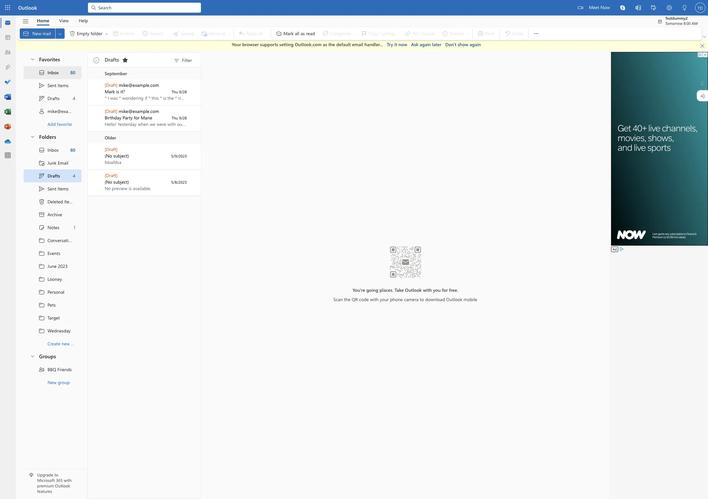 Task type: vqa. For each thing, say whether or not it's contained in the screenshot.


Task type: locate. For each thing, give the bounding box(es) containing it.
0 horizontal spatial new
[[32, 30, 41, 36]]

the left default
[[328, 41, 335, 48]]

with left the you
[[423, 287, 432, 294]]

0 vertical spatial (no subject)
[[105, 153, 129, 159]]

mike@example.com inside  mike@example.com
[[48, 108, 88, 114]]

 testdummy2 tomorrow 8:00 am
[[658, 16, 698, 26]]


[[533, 30, 540, 37]]

0 horizontal spatial with
[[64, 478, 72, 484]]

thu down * i was * wondering if * this * is the * right * answer? at the top of the page
[[172, 115, 178, 120]]

ask
[[411, 41, 419, 48]]

default
[[336, 41, 351, 48]]

onedrive image
[[5, 139, 11, 145]]

1 vertical spatial (no
[[105, 179, 112, 185]]

1 vertical spatial with
[[370, 297, 379, 303]]

groups tree item
[[24, 351, 81, 364]]

again right the ask
[[420, 41, 431, 48]]

1 thu from the top
[[172, 89, 178, 94]]

 tree item up the deleted at the top of page
[[24, 182, 81, 195]]

 right empty
[[105, 32, 109, 36]]

 left "favorites" in the top left of the page
[[30, 57, 35, 62]]

outlook down free.
[[446, 297, 463, 303]]

 target
[[38, 315, 60, 321]]

0 horizontal spatial 
[[38, 199, 45, 205]]

1 vertical spatial  tree item
[[24, 182, 81, 195]]

 sent items
[[38, 82, 69, 89], [38, 186, 69, 192]]

2 again from the left
[[470, 41, 481, 48]]

1 vertical spatial 9/28
[[179, 115, 187, 120]]

1 vertical spatial  tree item
[[24, 170, 81, 182]]

5  from the top
[[38, 289, 45, 296]]

camera
[[404, 297, 419, 303]]

0 horizontal spatial for
[[134, 115, 140, 121]]

1  from the top
[[38, 237, 45, 244]]

1 vertical spatial [draft] mike@example.com
[[105, 108, 159, 114]]

to inside "upgrade to microsoft 365 with premium outlook features"
[[54, 473, 58, 478]]

to right camera
[[420, 297, 424, 303]]

left-rail-appbar navigation
[[1, 16, 14, 149]]

1 horizontal spatial with
[[370, 297, 379, 303]]

drafts down  junk email
[[48, 173, 60, 179]]

tab list
[[32, 16, 93, 26]]

3  button from the top
[[27, 351, 38, 363]]

1 vertical spatial 
[[38, 199, 45, 205]]

1 vertical spatial inbox
[[48, 147, 59, 153]]

0 vertical spatial subject)
[[113, 153, 129, 159]]

4  from the top
[[38, 276, 45, 283]]

select a message checkbox down older
[[89, 144, 105, 158]]

sent inside tree
[[48, 186, 56, 192]]

 button left "favorites" in the top left of the page
[[27, 53, 38, 65]]

sent inside "favorites" tree
[[48, 82, 56, 89]]

 tree item up junk
[[24, 144, 81, 157]]

2  from the top
[[38, 186, 45, 192]]

 tree item down target
[[24, 325, 81, 338]]

2  tree item from the top
[[24, 182, 81, 195]]

for right the you
[[442, 287, 448, 294]]

is
[[116, 88, 119, 95], [163, 95, 166, 101], [129, 185, 132, 192]]

2 (no subject) from the top
[[105, 179, 129, 185]]

0 vertical spatial inbox
[[48, 70, 59, 76]]

 button for folders
[[27, 131, 38, 143]]

2  button from the top
[[27, 131, 38, 143]]

 left folders
[[30, 134, 35, 139]]

0 vertical spatial to
[[420, 297, 424, 303]]

1 vertical spatial 80
[[70, 147, 75, 153]]

wednesday
[[48, 328, 71, 334]]

2  sent items from the top
[[38, 186, 69, 192]]

items inside  deleted items
[[64, 199, 75, 205]]

no
[[105, 185, 111, 192]]


[[57, 31, 63, 36], [105, 32, 109, 36], [30, 57, 35, 62], [30, 134, 35, 139], [30, 354, 35, 359]]

0 vertical spatial drafts
[[105, 56, 119, 63]]

0 horizontal spatial is
[[116, 88, 119, 95]]

the for * i was * wondering if * this * is the * right * answer?
[[167, 95, 174, 101]]

365
[[56, 478, 63, 484]]

 down  target
[[38, 328, 45, 334]]

select a message checkbox for * i was * wondering if * this * is the * right * answer?
[[89, 79, 105, 93]]

2 [draft] from the top
[[105, 108, 118, 114]]

80 inside "favorites" tree
[[70, 70, 75, 76]]

1 vertical spatial sent
[[48, 186, 56, 192]]

3  from the top
[[38, 263, 45, 270]]

1 4 from the top
[[73, 95, 75, 102]]

5  tree item from the top
[[24, 286, 81, 299]]

folder
[[91, 30, 102, 36], [71, 341, 83, 347]]

2  inbox from the top
[[38, 147, 59, 153]]

outlook link
[[18, 0, 37, 16]]

2 [draft] mike@example.com from the top
[[105, 108, 159, 114]]

 inbox inside "favorites" tree
[[38, 69, 59, 76]]

 up ''
[[38, 199, 45, 205]]

 button left folders
[[27, 131, 38, 143]]

1 vertical spatial to
[[54, 473, 58, 478]]

(no subject)
[[105, 153, 129, 159], [105, 179, 129, 185]]

thu 9/28 for mark is it?
[[172, 89, 187, 94]]

 up the 
[[38, 82, 45, 89]]

 for  looney
[[38, 276, 45, 283]]

folder right new
[[71, 341, 83, 347]]

0 vertical spatial  tree item
[[24, 66, 81, 79]]

folder left  dropdown button
[[91, 30, 102, 36]]

2 vertical spatial the
[[344, 297, 351, 303]]

8  tree item from the top
[[24, 325, 81, 338]]

1 vertical spatial mark
[[105, 88, 115, 95]]

inbox down the favorites tree item
[[48, 70, 59, 76]]

0 vertical spatial for
[[134, 115, 140, 121]]

0 vertical spatial (no
[[105, 153, 112, 159]]


[[94, 57, 99, 63]]


[[700, 43, 705, 48]]

 tree item down pets
[[24, 312, 81, 325]]

the left qr
[[344, 297, 351, 303]]

[draft] up mark is it?
[[105, 82, 118, 88]]

0 vertical spatial  sent items
[[38, 82, 69, 89]]

2 thu 9/28 from the top
[[172, 115, 187, 120]]

items up  mike@example.com
[[58, 82, 69, 89]]

1 sent from the top
[[48, 82, 56, 89]]

4 select a message checkbox from the top
[[89, 170, 105, 184]]

 for  target
[[38, 315, 45, 321]]

[draft] mike@example.com
[[105, 82, 159, 88], [105, 108, 159, 114]]

0 vertical spatial as
[[301, 30, 305, 36]]

1  sent items from the top
[[38, 82, 69, 89]]

[draft] down older
[[105, 146, 118, 152]]

drafts left  button
[[105, 56, 119, 63]]

1  tree item from the top
[[24, 79, 81, 92]]

1  button from the top
[[27, 53, 38, 65]]

2  tree item from the top
[[24, 247, 81, 260]]

as inside  mark all as read
[[301, 30, 305, 36]]

3 [draft] from the top
[[105, 146, 118, 152]]

outlook.com
[[295, 41, 322, 48]]

(no up fdsafdsa
[[105, 153, 112, 159]]

2 sent from the top
[[48, 186, 56, 192]]

0 vertical spatial 
[[38, 95, 45, 102]]

word image
[[5, 94, 11, 101]]


[[93, 57, 99, 63]]

to right upgrade
[[54, 473, 58, 478]]

* left right
[[175, 95, 177, 101]]

1 vertical spatial 
[[38, 186, 45, 192]]

1 vertical spatial 4
[[73, 173, 75, 179]]

2 vertical spatial with
[[64, 478, 72, 484]]

1 horizontal spatial new
[[48, 380, 57, 386]]

move & delete group
[[20, 27, 232, 40]]

thu 9/28 for birthday party for marie
[[172, 115, 187, 120]]

items up  deleted items
[[58, 186, 69, 192]]

the inside message list no items selected list box
[[167, 95, 174, 101]]

2 horizontal spatial is
[[163, 95, 166, 101]]

application
[[0, 0, 708, 500]]

2 vertical spatial items
[[64, 199, 75, 205]]

2 inbox from the top
[[48, 147, 59, 153]]

mark inside  mark all as read
[[284, 30, 294, 36]]

 tree item up june
[[24, 247, 81, 260]]

ask again later
[[411, 41, 442, 48]]

the for you're going places. take outlook with you for free. scan the qr code with your phone camera to download outlook mobile
[[344, 297, 351, 303]]

 sent items inside tree
[[38, 186, 69, 192]]

 inbox up junk
[[38, 147, 59, 153]]

80 down the favorites tree item
[[70, 70, 75, 76]]

 search field
[[88, 0, 201, 15]]

1 (no from the top
[[105, 153, 112, 159]]

0 vertical spatial 
[[69, 30, 76, 37]]

1 horizontal spatial is
[[129, 185, 132, 192]]

new inside tree item
[[48, 380, 57, 386]]

1  from the top
[[38, 69, 45, 76]]

* right this
[[160, 95, 162, 101]]

1 horizontal spatial folder
[[91, 30, 102, 36]]

outlook up 
[[18, 4, 37, 11]]

6  from the top
[[38, 302, 45, 309]]

older heading
[[88, 132, 201, 144]]

0 vertical spatial  tree item
[[24, 79, 81, 92]]

 left pets
[[38, 302, 45, 309]]

 inside tree
[[38, 147, 45, 153]]

subject) up fdsafdsa
[[113, 153, 129, 159]]

 button
[[662, 0, 677, 16]]

0 vertical spatial thu 9/28
[[172, 89, 187, 94]]

mike@example.com up 'favorite'
[[48, 108, 88, 114]]

 tree item
[[24, 92, 81, 105], [24, 170, 81, 182]]

(no up no
[[105, 179, 112, 185]]

1 vertical spatial new
[[48, 380, 57, 386]]

 for  personal
[[38, 289, 45, 296]]

1 vertical spatial  button
[[27, 131, 38, 143]]

read
[[306, 30, 315, 36]]

9/28 down right
[[179, 115, 187, 120]]

 down 
[[38, 237, 45, 244]]

4 up  mike@example.com
[[73, 95, 75, 102]]

0 vertical spatial is
[[116, 88, 119, 95]]

notes
[[48, 225, 59, 231]]

calendar image
[[5, 35, 11, 41]]

testdummy2
[[665, 16, 688, 21]]

2 subject) from the top
[[113, 179, 129, 185]]

0 vertical spatial 4
[[73, 95, 75, 102]]

(no for no preview is available.
[[105, 179, 112, 185]]

 up  tree item
[[38, 186, 45, 192]]

1 [draft] mike@example.com from the top
[[105, 82, 159, 88]]

tab list containing home
[[32, 16, 93, 26]]

drafts inside "favorites" tree
[[48, 95, 60, 102]]

available.
[[133, 185, 151, 192]]

favorite
[[57, 121, 72, 127]]

(no subject) up fdsafdsa
[[105, 153, 129, 159]]

0 horizontal spatial the
[[167, 95, 174, 101]]

0 vertical spatial 
[[38, 82, 45, 89]]

select a message checkbox up no
[[89, 170, 105, 184]]

 up the 
[[38, 95, 45, 102]]

 inside "favorites" tree
[[38, 69, 45, 76]]

as right all
[[301, 30, 305, 36]]

1 vertical spatial as
[[323, 41, 327, 48]]

9/28 up right
[[179, 89, 187, 94]]

1 vertical spatial (no subject)
[[105, 179, 129, 185]]

2 vertical spatial drafts
[[48, 173, 60, 179]]

favorites
[[39, 56, 60, 63]]

2 horizontal spatial with
[[423, 287, 432, 294]]

1 subject) from the top
[[113, 153, 129, 159]]

0 vertical spatial 9/28
[[179, 89, 187, 94]]

meet
[[589, 4, 599, 10]]

outlook up camera
[[405, 287, 422, 294]]

0 vertical spatial items
[[58, 82, 69, 89]]

1 horizontal spatial the
[[328, 41, 335, 48]]


[[91, 5, 97, 11]]

[draft] up "birthday"
[[105, 108, 118, 114]]

1 horizontal spatial for
[[442, 287, 448, 294]]


[[636, 5, 641, 10]]

 sent items down the favorites tree item
[[38, 82, 69, 89]]

* right if
[[149, 95, 150, 101]]

items for  tree item inside the "favorites" tree
[[58, 82, 69, 89]]

1 horizontal spatial again
[[470, 41, 481, 48]]

[draft] mike@example.com for for
[[105, 108, 159, 114]]

again right show on the top of page
[[470, 41, 481, 48]]

empty
[[77, 30, 89, 36]]

 inside  empty folder 
[[69, 30, 76, 37]]

[draft]
[[105, 82, 118, 88], [105, 108, 118, 114], [105, 146, 118, 152], [105, 172, 118, 179]]

 inside tree
[[38, 173, 45, 179]]

1 vertical spatial items
[[58, 186, 69, 192]]

conversation
[[48, 238, 74, 244]]

again
[[420, 41, 431, 48], [470, 41, 481, 48]]

5/8/2023
[[171, 180, 187, 185]]

1 [draft] from the top
[[105, 82, 118, 88]]

0 vertical spatial 80
[[70, 70, 75, 76]]

was
[[110, 95, 118, 101]]

 down 
[[38, 173, 45, 179]]

 inside folders tree item
[[30, 134, 35, 139]]

0 vertical spatial 
[[38, 69, 45, 76]]

5/9/2023
[[171, 153, 187, 159]]

2 horizontal spatial the
[[344, 297, 351, 303]]

[draft] up no
[[105, 172, 118, 179]]

for right party
[[134, 115, 140, 121]]

 tree item
[[24, 66, 81, 79], [24, 144, 81, 157]]

* right was
[[119, 95, 121, 101]]


[[122, 57, 128, 63]]

inbox up  junk email
[[48, 147, 59, 153]]

1  from the top
[[38, 82, 45, 89]]

7  from the top
[[38, 315, 45, 321]]

 tree item down "favorites" in the top left of the page
[[24, 66, 81, 79]]

1 horizontal spatial mark
[[284, 30, 294, 36]]

new left group
[[48, 380, 57, 386]]

1 vertical spatial folder
[[71, 341, 83, 347]]

message list no items selected list box
[[88, 67, 208, 499]]

files image
[[5, 64, 11, 71]]

 for  events
[[38, 250, 45, 257]]

0 vertical spatial sent
[[48, 82, 56, 89]]

1 vertical spatial  inbox
[[38, 147, 59, 153]]

subject) up preview
[[113, 179, 129, 185]]

 personal
[[38, 289, 64, 296]]

80 down folders tree item
[[70, 147, 75, 153]]

1  tree item from the top
[[24, 66, 81, 79]]

code
[[359, 297, 369, 303]]

 tree item
[[24, 79, 81, 92], [24, 182, 81, 195]]

outlook inside "upgrade to microsoft 365 with premium outlook features"
[[55, 484, 70, 489]]

free.
[[449, 287, 458, 294]]

add
[[48, 121, 56, 127]]

 tree item up pets
[[24, 286, 81, 299]]

 inbox down "favorites" in the top left of the page
[[38, 69, 59, 76]]

1 vertical spatial  drafts
[[38, 173, 60, 179]]

 tree item
[[24, 234, 89, 247], [24, 247, 81, 260], [24, 260, 81, 273], [24, 273, 81, 286], [24, 286, 81, 299], [24, 299, 81, 312], [24, 312, 81, 325], [24, 325, 81, 338]]

2 80 from the top
[[70, 147, 75, 153]]

2 4 from the top
[[73, 173, 75, 179]]

 button inside the favorites tree item
[[27, 53, 38, 65]]

download
[[425, 297, 445, 303]]

items
[[58, 82, 69, 89], [58, 186, 69, 192], [64, 199, 75, 205]]

1 thu 9/28 from the top
[[172, 89, 187, 94]]

pets
[[48, 302, 56, 308]]

you're going places. take outlook with you for free. scan the qr code with your phone camera to download outlook mobile
[[334, 287, 478, 303]]

 right mail
[[57, 31, 63, 36]]

0 horizontal spatial to
[[54, 473, 58, 478]]

folder inside tree item
[[71, 341, 83, 347]]

 tree item down the favorites tree item
[[24, 79, 81, 92]]

0 horizontal spatial again
[[420, 41, 431, 48]]

 for folders
[[30, 134, 35, 139]]

microsoft
[[37, 478, 55, 484]]

 inside tree item
[[38, 199, 45, 205]]

drafts 
[[105, 56, 128, 63]]

drafts up  'tree item'
[[48, 95, 60, 102]]

 pets
[[38, 302, 56, 309]]

1 vertical spatial drafts
[[48, 95, 60, 102]]

1
[[74, 225, 75, 231]]

mark left all
[[284, 30, 294, 36]]

with right 365
[[64, 478, 72, 484]]

1 80 from the top
[[70, 70, 75, 76]]

8  from the top
[[38, 328, 45, 334]]

with inside "upgrade to microsoft 365 with premium outlook features"
[[64, 478, 72, 484]]

 tree item up events
[[24, 234, 89, 247]]

4 inside "favorites" tree
[[73, 95, 75, 102]]

4 [draft] from the top
[[105, 172, 118, 179]]

* left "i" at the left
[[105, 95, 107, 101]]

target
[[48, 315, 60, 321]]

(no subject) up preview
[[105, 179, 129, 185]]

is right this
[[163, 95, 166, 101]]

1 (no subject) from the top
[[105, 153, 129, 159]]

1 vertical spatial for
[[442, 287, 448, 294]]

0 horizontal spatial as
[[301, 30, 305, 36]]

mike@example.com for it?
[[119, 82, 159, 88]]

scan
[[334, 297, 343, 303]]

1 vertical spatial thu 9/28
[[172, 115, 187, 120]]

80
[[70, 70, 75, 76], [70, 147, 75, 153]]

 sent items up  tree item
[[38, 186, 69, 192]]

subject) for no preview is available.
[[113, 179, 129, 185]]

 inside "favorites" tree
[[38, 95, 45, 102]]

upgrade to microsoft 365 with premium outlook features
[[37, 473, 72, 495]]

1 inbox from the top
[[48, 70, 59, 76]]

 inbox
[[38, 69, 59, 76], [38, 147, 59, 153]]

create new folder
[[48, 341, 83, 347]]

1 vertical spatial  sent items
[[38, 186, 69, 192]]

groups
[[39, 353, 56, 360]]

qr
[[352, 297, 358, 303]]

the left right
[[167, 95, 174, 101]]

0 vertical spatial mark
[[284, 30, 294, 36]]

1 9/28 from the top
[[179, 89, 187, 94]]

0 vertical spatial folder
[[91, 30, 102, 36]]

[draft] mike@example.com up it?
[[105, 82, 159, 88]]

mail image
[[5, 20, 11, 26]]

2 thu from the top
[[172, 115, 178, 120]]

tree
[[24, 144, 89, 351]]

favorites tree
[[24, 51, 88, 131]]

favorites tree item
[[24, 53, 81, 66]]

 inside the favorites tree item
[[30, 57, 35, 62]]

the
[[328, 41, 335, 48], [167, 95, 174, 101], [344, 297, 351, 303]]

1 vertical spatial thu
[[172, 115, 178, 120]]

don't show again
[[445, 41, 481, 48]]

3 select a message checkbox from the top
[[89, 144, 105, 158]]

 sent items for  tree item inside the "favorites" tree
[[38, 82, 69, 89]]

am
[[692, 21, 698, 26]]

 sent items inside "favorites" tree
[[38, 82, 69, 89]]


[[38, 212, 45, 218]]

 drafts inside "favorites" tree
[[38, 95, 60, 102]]

1 vertical spatial subject)
[[113, 179, 129, 185]]

2  from the top
[[38, 173, 45, 179]]

1  drafts from the top
[[38, 95, 60, 102]]

the inside you're going places. take outlook with you for free. scan the qr code with your phone camera to download outlook mobile
[[344, 297, 351, 303]]

1 vertical spatial the
[[167, 95, 174, 101]]

 button left the groups
[[27, 351, 38, 363]]

0 vertical spatial [draft] mike@example.com
[[105, 82, 159, 88]]

1 vertical spatial 
[[38, 173, 45, 179]]

looney
[[48, 276, 62, 283]]

 for  wednesday
[[38, 328, 45, 334]]

0 horizontal spatial mark
[[105, 88, 115, 95]]

 button inside groups tree item
[[27, 351, 38, 363]]

 looney
[[38, 276, 62, 283]]

4 inside tree
[[73, 173, 75, 179]]

thu 9/28 up right
[[172, 89, 187, 94]]

select a message checkbox down september
[[89, 79, 105, 93]]

 tree item up  mike@example.com
[[24, 92, 81, 105]]

drafts
[[105, 56, 119, 63], [48, 95, 60, 102], [48, 173, 60, 179]]

4 down  tree item
[[73, 173, 75, 179]]

excel image
[[5, 109, 11, 115]]

 left the groups
[[30, 354, 35, 359]]

0 vertical spatial  drafts
[[38, 95, 60, 102]]

new left mail
[[32, 30, 41, 36]]

 for 1st  tree item from the top of the application containing outlook
[[38, 69, 45, 76]]

 left events
[[38, 250, 45, 257]]

0 vertical spatial  tree item
[[24, 92, 81, 105]]

mobile
[[464, 297, 478, 303]]

 button for favorites
[[27, 53, 38, 65]]

0 vertical spatial  inbox
[[38, 69, 59, 76]]

0 vertical spatial thu
[[172, 89, 178, 94]]

1 select a message checkbox from the top
[[89, 79, 105, 93]]

preview
[[112, 185, 127, 192]]

1 vertical spatial 
[[38, 147, 45, 153]]

 left looney
[[38, 276, 45, 283]]

your
[[380, 297, 389, 303]]

try it now
[[387, 41, 407, 48]]

items inside "favorites" tree
[[58, 82, 69, 89]]

1  from the top
[[38, 95, 45, 102]]

is right preview
[[129, 185, 132, 192]]

 drafts up  'tree item'
[[38, 95, 60, 102]]

 tree item down events
[[24, 260, 81, 273]]

mark inside message list no items selected list box
[[105, 88, 115, 95]]

1  inbox from the top
[[38, 69, 59, 76]]

2  from the top
[[38, 250, 45, 257]]

Select a message checkbox
[[89, 79, 105, 93], [89, 106, 105, 119], [89, 144, 105, 158], [89, 170, 105, 184]]

september heading
[[88, 67, 201, 79]]

0 horizontal spatial folder
[[71, 341, 83, 347]]

1 vertical spatial  tree item
[[24, 144, 81, 157]]

items right the deleted at the top of page
[[64, 199, 75, 205]]

sent down the favorites tree item
[[48, 82, 56, 89]]

older
[[105, 134, 116, 141]]

thu up * i was * wondering if * this * is the * right * answer? at the top of the page
[[172, 89, 178, 94]]

 left empty
[[69, 30, 76, 37]]

if
[[145, 95, 147, 101]]

0 vertical spatial  button
[[27, 53, 38, 65]]

2 (no from the top
[[105, 179, 112, 185]]

 button inside folders tree item
[[27, 131, 38, 143]]

 button
[[697, 41, 708, 50]]

2  from the top
[[38, 147, 45, 153]]

mike@example.com up the marie
[[119, 108, 159, 114]]

 tree item
[[24, 105, 88, 118]]

 drafts down junk
[[38, 173, 60, 179]]

2 vertical spatial is
[[129, 185, 132, 192]]

 up  pets at left
[[38, 289, 45, 296]]

folder inside  empty folder 
[[91, 30, 102, 36]]

help button
[[74, 16, 93, 26]]

 inside groups tree item
[[30, 354, 35, 359]]

 down "favorites" in the top left of the page
[[38, 69, 45, 76]]

outlook right premium
[[55, 484, 70, 489]]

0 vertical spatial new
[[32, 30, 41, 36]]

2 vertical spatial  button
[[27, 351, 38, 363]]

to do image
[[5, 79, 11, 86]]

2 9/28 from the top
[[179, 115, 187, 120]]

1 horizontal spatial 
[[69, 30, 76, 37]]

1 horizontal spatial to
[[420, 297, 424, 303]]



Task type: describe. For each thing, give the bounding box(es) containing it.
 sent items for  tree item in the tree
[[38, 186, 69, 192]]

marie
[[141, 115, 152, 121]]

Select all messages checkbox
[[92, 56, 101, 65]]


[[667, 5, 672, 10]]

birthday
[[105, 115, 121, 121]]

history
[[75, 238, 89, 244]]

 inside "favorites" tree
[[38, 82, 45, 89]]

 button
[[56, 28, 65, 39]]

 inside tree
[[38, 186, 45, 192]]

td image
[[695, 3, 706, 13]]

inbox inside "favorites" tree
[[48, 70, 59, 76]]

 filter
[[173, 57, 192, 64]]

more apps image
[[5, 153, 11, 159]]

 tree item inside tree
[[24, 182, 81, 195]]

features
[[37, 489, 52, 495]]

filter
[[182, 57, 192, 63]]

 button
[[120, 55, 130, 65]]

folder for create
[[71, 341, 83, 347]]

 tree item
[[24, 364, 81, 376]]

select a message checkbox for fdsafdsa
[[89, 144, 105, 158]]

 button
[[677, 0, 693, 16]]

 for  pets
[[38, 302, 45, 309]]

 mark all as read
[[276, 30, 315, 37]]

premium features image
[[29, 474, 34, 478]]

ask again later button
[[411, 41, 442, 48]]

setting
[[279, 41, 294, 48]]

 junk email
[[38, 160, 68, 166]]

outlook inside banner
[[18, 4, 37, 11]]


[[651, 5, 657, 10]]

items for  tree item in the tree
[[58, 186, 69, 192]]

 for  deleted items
[[38, 199, 45, 205]]

powerpoint image
[[5, 124, 11, 130]]

 for  empty folder 
[[69, 30, 76, 37]]

set your advertising preferences image
[[619, 247, 625, 252]]

try it now button
[[387, 41, 407, 48]]

4 for 2nd  tree item from the top of the application containing outlook
[[73, 173, 75, 179]]

6  tree item from the top
[[24, 299, 81, 312]]

 button
[[19, 16, 32, 27]]

8:00
[[684, 21, 691, 26]]

 tree item
[[24, 221, 81, 234]]

mike@example.com for for
[[119, 108, 159, 114]]

2 select a message checkbox from the top
[[89, 106, 105, 119]]

it
[[394, 41, 397, 48]]

email
[[58, 160, 68, 166]]

birthday party for marie
[[105, 115, 152, 121]]

1 horizontal spatial as
[[323, 41, 327, 48]]

add favorite tree item
[[24, 118, 81, 131]]

select a message checkbox for no preview is available.
[[89, 170, 105, 184]]

supports
[[260, 41, 278, 48]]

june
[[48, 263, 57, 270]]

3 * from the left
[[149, 95, 150, 101]]


[[173, 57, 180, 64]]

tree containing 
[[24, 144, 89, 351]]

new group
[[48, 380, 70, 386]]

outlook banner
[[0, 0, 708, 16]]

personal
[[48, 289, 64, 295]]

create
[[48, 341, 60, 347]]

(no subject) for no preview is available.
[[105, 179, 129, 185]]

1 vertical spatial is
[[163, 95, 166, 101]]

deleted
[[48, 199, 63, 205]]

4 * from the left
[[160, 95, 162, 101]]

application containing outlook
[[0, 0, 708, 500]]

going
[[366, 287, 378, 294]]

 tree item
[[24, 157, 81, 170]]

archive
[[48, 212, 62, 218]]

drafts inside drafts 
[[105, 56, 119, 63]]

upgrade
[[37, 473, 53, 478]]

i
[[108, 95, 109, 101]]

view button
[[54, 16, 74, 26]]

view
[[59, 17, 69, 23]]

5 * from the left
[[175, 95, 177, 101]]

add favorite
[[48, 121, 72, 127]]

4  tree item from the top
[[24, 273, 81, 286]]

people image
[[5, 49, 11, 56]]

 button
[[615, 0, 631, 16]]

0 vertical spatial with
[[423, 287, 432, 294]]

2  tree item from the top
[[24, 170, 81, 182]]

now
[[399, 41, 407, 48]]

1  tree item from the top
[[24, 234, 89, 247]]

2 * from the left
[[119, 95, 121, 101]]

create new folder tree item
[[24, 338, 83, 351]]

 for first  tree item from the bottom
[[38, 147, 45, 153]]

later
[[432, 41, 442, 48]]

home
[[37, 17, 49, 23]]

 archive
[[38, 212, 62, 218]]


[[38, 367, 45, 373]]

new inside  new mail
[[32, 30, 41, 36]]

thu for birthday party for marie
[[172, 115, 178, 120]]

(no subject) for fdsafdsa
[[105, 153, 129, 159]]

3  tree item from the top
[[24, 260, 81, 273]]

it?
[[120, 88, 125, 95]]

2  tree item from the top
[[24, 144, 81, 157]]

 bbq friends
[[38, 367, 72, 373]]

0 vertical spatial the
[[328, 41, 335, 48]]

phone
[[390, 297, 403, 303]]

tomorrow
[[665, 21, 683, 26]]

 june 2023
[[38, 263, 68, 270]]

to inside you're going places. take outlook with you for free. scan the qr code with your phone camera to download outlook mobile
[[420, 297, 424, 303]]


[[23, 30, 29, 37]]

7  tree item from the top
[[24, 312, 81, 325]]

new group tree item
[[24, 376, 81, 389]]

 inside  empty folder 
[[105, 32, 109, 36]]

 inbox inside tree
[[38, 147, 59, 153]]

message list section
[[88, 51, 208, 499]]

2  drafts from the top
[[38, 173, 60, 179]]

events
[[48, 251, 60, 257]]

 tree item
[[24, 195, 81, 208]]

mark is it?
[[105, 88, 125, 95]]

help
[[79, 17, 88, 23]]

don't show again button
[[445, 41, 481, 48]]

 for 2nd  tree item from the top of the application containing outlook
[[38, 173, 45, 179]]

drafts inside tree
[[48, 173, 60, 179]]

thu for mark is it?
[[172, 89, 178, 94]]

drafts heading
[[105, 53, 130, 67]]

places.
[[380, 287, 394, 294]]

80 inside tree
[[70, 147, 75, 153]]

9/28 for birthday party for marie
[[179, 115, 187, 120]]

folders tree item
[[24, 131, 81, 144]]

email
[[352, 41, 363, 48]]

folder for 
[[91, 30, 102, 36]]


[[578, 5, 583, 10]]

 button
[[646, 0, 662, 16]]

 for favorites
[[30, 57, 35, 62]]

meet now
[[589, 4, 610, 10]]

 button for groups
[[27, 351, 38, 363]]

for inside you're going places. take outlook with you for free. scan the qr code with your phone camera to download outlook mobile
[[442, 287, 448, 294]]

for inside message list no items selected list box
[[134, 115, 140, 121]]

try
[[387, 41, 393, 48]]

 for  june 2023
[[38, 263, 45, 270]]

 mike@example.com
[[38, 108, 88, 115]]

 for groups
[[30, 354, 35, 359]]


[[22, 18, 29, 25]]

items for  tree item
[[64, 199, 75, 205]]

 empty folder 
[[69, 30, 109, 37]]

inbox inside tree
[[48, 147, 59, 153]]

 for first  tree item
[[38, 95, 45, 102]]

 for  conversation history
[[38, 237, 45, 244]]

answer?
[[192, 95, 208, 101]]

[draft] mike@example.com for it?
[[105, 82, 159, 88]]

your
[[232, 41, 241, 48]]

1 again from the left
[[420, 41, 431, 48]]

 inside  popup button
[[57, 31, 63, 36]]

 button
[[104, 28, 109, 39]]

(no for fdsafdsa
[[105, 153, 112, 159]]

 tree item
[[24, 208, 81, 221]]

1 * from the left
[[105, 95, 107, 101]]

handler...
[[365, 41, 383, 48]]

 deleted items
[[38, 199, 75, 205]]

subject) for fdsafdsa
[[113, 153, 129, 159]]

Search for email, meetings, files and more. field
[[98, 4, 197, 11]]

 tree item inside "favorites" tree
[[24, 79, 81, 92]]


[[658, 19, 663, 24]]


[[38, 225, 45, 231]]

4 for first  tree item
[[73, 95, 75, 102]]

september
[[105, 70, 127, 76]]

tab list inside application
[[32, 16, 93, 26]]

tags group
[[273, 27, 471, 40]]

mail
[[43, 30, 51, 36]]


[[38, 160, 45, 166]]

ad
[[613, 247, 617, 252]]

9/28 for mark is it?
[[179, 89, 187, 94]]

you
[[433, 287, 441, 294]]

1  tree item from the top
[[24, 92, 81, 105]]

6 * from the left
[[189, 95, 191, 101]]

party
[[123, 115, 133, 121]]



